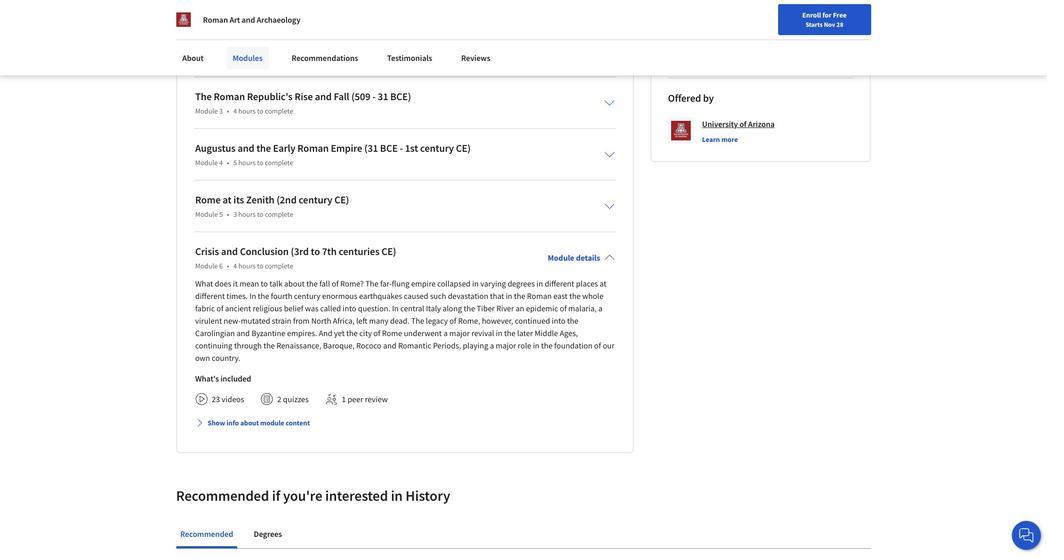 Task type: vqa. For each thing, say whether or not it's contained in the screenshot.
'select options'
no



Task type: locate. For each thing, give the bounding box(es) containing it.
and left fall
[[315, 90, 332, 103]]

to inside 'rome at its zenith (2nd century ce) module 5 • 3 hours to complete'
[[257, 210, 263, 219]]

learn more button
[[702, 134, 738, 145]]

2 • from the top
[[227, 158, 229, 167]]

0 horizontal spatial into
[[343, 303, 356, 314]]

0 vertical spatial 5
[[233, 158, 237, 167]]

complete down the early
[[265, 158, 293, 167]]

different up fabric
[[195, 291, 225, 301]]

the right east
[[569, 291, 581, 301]]

- inside the roman republic's rise and fall (509 - 31 bce) module 3 • 4 hours to complete
[[373, 90, 376, 103]]

module left details
[[548, 253, 574, 263]]

new-
[[224, 316, 241, 326]]

1
[[342, 394, 346, 405]]

hours inside augustus and the early roman empire (31 bce - 1st century ce) module 4 • 5 hours to complete
[[238, 158, 256, 167]]

1 vertical spatial century
[[299, 193, 332, 206]]

1 horizontal spatial 5
[[233, 158, 237, 167]]

a
[[598, 303, 603, 314], [444, 328, 448, 339], [490, 341, 494, 351]]

3 hours from the top
[[238, 210, 256, 219]]

)
[[798, 7, 800, 16]]

2 vertical spatial century
[[294, 291, 321, 301]]

strain
[[272, 316, 291, 326]]

recommended for recommended
[[180, 529, 233, 540]]

ancient
[[225, 303, 251, 314]]

through
[[234, 341, 262, 351]]

1 vertical spatial major
[[496, 341, 516, 351]]

century right 1st
[[420, 142, 454, 154]]

(3rd
[[291, 245, 309, 258]]

1 horizontal spatial 3
[[233, 210, 237, 219]]

fall
[[334, 90, 349, 103]]

augustus and the early roman empire (31 bce - 1st century ce) module 4 • 5 hours to complete
[[195, 142, 471, 167]]

in right role
[[533, 341, 540, 351]]

epidemic
[[526, 303, 558, 314]]

rise
[[295, 90, 313, 103]]

1 vertical spatial into
[[552, 316, 566, 326]]

roman up the epidemic at the bottom of the page
[[527, 291, 552, 301]]

at
[[223, 193, 232, 206], [600, 279, 607, 289]]

at up whole
[[600, 279, 607, 289]]

recommended for recommended if you're interested in history
[[176, 487, 269, 506]]

tiber
[[477, 303, 495, 314]]

0 vertical spatial in
[[250, 291, 256, 301]]

the up ages,
[[567, 316, 579, 326]]

it
[[233, 279, 238, 289]]

about
[[182, 53, 204, 63]]

complete inside augustus and the early roman empire (31 bce - 1st century ce) module 4 • 5 hours to complete
[[265, 158, 293, 167]]

empire
[[331, 142, 362, 154]]

hours up its
[[238, 158, 256, 167]]

the up an
[[514, 291, 526, 301]]

3 • from the top
[[227, 210, 229, 219]]

131 ratings )
[[765, 7, 800, 16]]

into up ages,
[[552, 316, 566, 326]]

what's included
[[195, 374, 251, 384]]

23
[[212, 394, 220, 405]]

the up underwent
[[411, 316, 424, 326]]

rome down dead.
[[382, 328, 402, 339]]

1 complete from the top
[[265, 106, 293, 116]]

0 horizontal spatial rome
[[195, 193, 221, 206]]

art
[[230, 14, 240, 25]]

in up dead.
[[392, 303, 399, 314]]

0 horizontal spatial ce)
[[334, 193, 349, 206]]

3 complete from the top
[[265, 210, 293, 219]]

1 horizontal spatial rome
[[382, 328, 402, 339]]

modules
[[233, 53, 263, 63]]

rome inside what does it mean to talk about the fall of rome? the far-flung empire collapsed in varying degrees in different places at different times. in the fourth century enormous earthquakes caused such devastation that in the roman east the whole fabric of ancient religious belief was called into question. in central italy along the tiber river an epidemic of malaria, a virulent new-mutated strain from north africa, left many dead. the legacy of rome, however, continued into the carolingian and byzantine empires. and yet the city of rome underwent a major revival in the later middle ages, continuing through the renaissance, baroque, rococo and romantic periods, playing a major role in the foundation of our own country.
[[382, 328, 402, 339]]

included
[[221, 374, 251, 384]]

2 vertical spatial 4
[[233, 262, 237, 271]]

1 vertical spatial 3
[[233, 210, 237, 219]]

1 horizontal spatial the
[[365, 279, 379, 289]]

1 horizontal spatial -
[[400, 142, 403, 154]]

5 inside 'rome at its zenith (2nd century ce) module 5 • 3 hours to complete'
[[219, 210, 223, 219]]

the right the yet
[[346, 328, 358, 339]]

major
[[449, 328, 470, 339], [496, 341, 516, 351]]

city
[[359, 328, 372, 339]]

roman right the early
[[298, 142, 329, 154]]

university of arizona
[[702, 119, 775, 129]]

0 horizontal spatial -
[[373, 90, 376, 103]]

century right (2nd
[[299, 193, 332, 206]]

hours down its
[[238, 210, 256, 219]]

to down zenith
[[257, 210, 263, 219]]

3 up the augustus
[[219, 106, 223, 116]]

complete inside crisis and conclusion (3rd to 7th centuries ce) module 6 • 4 hours to complete
[[265, 262, 293, 271]]

0 vertical spatial -
[[373, 90, 376, 103]]

2 hours from the top
[[238, 158, 256, 167]]

free
[[833, 10, 847, 20]]

complete down the republic's
[[265, 106, 293, 116]]

the roman republic's rise and fall (509 - 31 bce) module 3 • 4 hours to complete
[[195, 90, 411, 116]]

1 vertical spatial -
[[400, 142, 403, 154]]

recommendation tabs tab list
[[176, 522, 871, 549]]

module down the augustus
[[195, 158, 218, 167]]

own
[[195, 353, 210, 363]]

1 horizontal spatial about
[[284, 279, 305, 289]]

2 horizontal spatial ce)
[[456, 142, 471, 154]]

0 vertical spatial rome
[[195, 193, 221, 206]]

in down however,
[[496, 328, 503, 339]]

english
[[849, 12, 874, 22]]

if
[[272, 487, 280, 506]]

major left role
[[496, 341, 516, 351]]

28
[[837, 20, 844, 28]]

0 horizontal spatial at
[[223, 193, 232, 206]]

east
[[553, 291, 568, 301]]

about inside dropdown button
[[240, 419, 259, 428]]

4 down the augustus
[[219, 158, 223, 167]]

was
[[305, 303, 319, 314]]

4 right 6
[[233, 262, 237, 271]]

republic's
[[247, 90, 293, 103]]

collection element
[[176, 550, 871, 557]]

0 horizontal spatial the
[[195, 90, 212, 103]]

in up devastation at left bottom
[[472, 279, 479, 289]]

middle
[[535, 328, 558, 339]]

- left 31
[[373, 90, 376, 103]]

century
[[420, 142, 454, 154], [299, 193, 332, 206], [294, 291, 321, 301]]

info
[[227, 419, 239, 428]]

to down "conclusion"
[[257, 262, 263, 271]]

a up the periods,
[[444, 328, 448, 339]]

university
[[702, 119, 738, 129]]

None search field
[[147, 6, 396, 27]]

4 inside augustus and the early roman empire (31 bce - 1st century ce) module 4 • 5 hours to complete
[[219, 158, 223, 167]]

of down along
[[450, 316, 457, 326]]

at inside what does it mean to talk about the fall of rome? the far-flung empire collapsed in varying degrees in different places at different times. in the fourth century enormous earthquakes caused such devastation that in the roman east the whole fabric of ancient religious belief was called into question. in central italy along the tiber river an epidemic of malaria, a virulent new-mutated strain from north africa, left many dead. the legacy of rome, however, continued into the carolingian and byzantine empires. and yet the city of rome underwent a major revival in the later middle ages, continuing through the renaissance, baroque, rococo and romantic periods, playing a major role in the foundation of our own country.
[[600, 279, 607, 289]]

0 vertical spatial the
[[195, 90, 212, 103]]

1 vertical spatial at
[[600, 279, 607, 289]]

the left later
[[504, 328, 516, 339]]

complete inside the roman republic's rise and fall (509 - 31 bce) module 3 • 4 hours to complete
[[265, 106, 293, 116]]

1 vertical spatial in
[[392, 303, 399, 314]]

the left far-
[[365, 279, 379, 289]]

1 vertical spatial 5
[[219, 210, 223, 219]]

• inside augustus and the early roman empire (31 bce - 1st century ce) module 4 • 5 hours to complete
[[227, 158, 229, 167]]

enroll
[[802, 10, 821, 20]]

and inside crisis and conclusion (3rd to 7th centuries ce) module 6 • 4 hours to complete
[[221, 245, 238, 258]]

collapsed
[[437, 279, 471, 289]]

arizona
[[748, 119, 775, 129]]

2 vertical spatial ce)
[[382, 245, 396, 258]]

the up religious
[[258, 291, 269, 301]]

23 videos
[[212, 394, 244, 405]]

module up the augustus
[[195, 106, 218, 116]]

0 horizontal spatial a
[[444, 328, 448, 339]]

roman left the art
[[203, 14, 228, 25]]

romantic
[[398, 341, 431, 351]]

far-
[[380, 279, 392, 289]]

2 quizzes
[[277, 394, 309, 405]]

century up was
[[294, 291, 321, 301]]

0 vertical spatial about
[[284, 279, 305, 289]]

2 vertical spatial a
[[490, 341, 494, 351]]

a down revival
[[490, 341, 494, 351]]

rome?
[[340, 279, 364, 289]]

about up fourth
[[284, 279, 305, 289]]

0 vertical spatial recommended
[[176, 487, 269, 506]]

and right the augustus
[[238, 142, 254, 154]]

- inside augustus and the early roman empire (31 bce - 1st century ce) module 4 • 5 hours to complete
[[400, 142, 403, 154]]

3 down its
[[233, 210, 237, 219]]

a down whole
[[598, 303, 603, 314]]

0 horizontal spatial 5
[[219, 210, 223, 219]]

complete up talk
[[265, 262, 293, 271]]

module inside the roman republic's rise and fall (509 - 31 bce) module 3 • 4 hours to complete
[[195, 106, 218, 116]]

recommended inside button
[[180, 529, 233, 540]]

1 horizontal spatial in
[[392, 303, 399, 314]]

at left its
[[223, 193, 232, 206]]

-
[[373, 90, 376, 103], [400, 142, 403, 154]]

4 up the augustus
[[233, 106, 237, 116]]

the left the early
[[256, 142, 271, 154]]

into up africa, on the left bottom of the page
[[343, 303, 356, 314]]

different up east
[[545, 279, 574, 289]]

module left 6
[[195, 262, 218, 271]]

roman left the republic's
[[214, 90, 245, 103]]

to down the republic's
[[257, 106, 263, 116]]

to left talk
[[261, 279, 268, 289]]

north
[[311, 316, 331, 326]]

1 horizontal spatial ce)
[[382, 245, 396, 258]]

crisis
[[195, 245, 219, 258]]

1st
[[405, 142, 418, 154]]

0 horizontal spatial different
[[195, 291, 225, 301]]

0 horizontal spatial in
[[250, 291, 256, 301]]

• inside the roman republic's rise and fall (509 - 31 bce) module 3 • 4 hours to complete
[[227, 106, 229, 116]]

to inside augustus and the early roman empire (31 bce - 1st century ce) module 4 • 5 hours to complete
[[257, 158, 263, 167]]

rome left its
[[195, 193, 221, 206]]

devastation
[[448, 291, 488, 301]]

the left fall in the left bottom of the page
[[306, 279, 318, 289]]

0 vertical spatial different
[[545, 279, 574, 289]]

and inside the roman republic's rise and fall (509 - 31 bce) module 3 • 4 hours to complete
[[315, 90, 332, 103]]

enormous
[[322, 291, 357, 301]]

1 vertical spatial ce)
[[334, 193, 349, 206]]

4 complete from the top
[[265, 262, 293, 271]]

david soren image
[[670, 31, 692, 54]]

module up 'crisis'
[[195, 210, 218, 219]]

an
[[516, 303, 524, 314]]

0 vertical spatial into
[[343, 303, 356, 314]]

0 vertical spatial 4
[[233, 106, 237, 116]]

0 horizontal spatial 3
[[219, 106, 223, 116]]

degrees
[[254, 529, 282, 540]]

talk
[[270, 279, 283, 289]]

augustus
[[195, 142, 236, 154]]

1 horizontal spatial different
[[545, 279, 574, 289]]

1 vertical spatial 4
[[219, 158, 223, 167]]

whole
[[582, 291, 604, 301]]

foundation
[[554, 341, 593, 351]]

hours inside crisis and conclusion (3rd to 7th centuries ce) module 6 • 4 hours to complete
[[238, 262, 256, 271]]

2 vertical spatial the
[[411, 316, 424, 326]]

in right degrees
[[537, 279, 543, 289]]

about right info
[[240, 419, 259, 428]]

4 hours from the top
[[238, 262, 256, 271]]

1 horizontal spatial major
[[496, 341, 516, 351]]

1 vertical spatial about
[[240, 419, 259, 428]]

2 horizontal spatial a
[[598, 303, 603, 314]]

ce) inside augustus and the early roman empire (31 bce - 1st century ce) module 4 • 5 hours to complete
[[456, 142, 471, 154]]

and up 6
[[221, 245, 238, 258]]

to
[[257, 106, 263, 116], [257, 158, 263, 167], [257, 210, 263, 219], [311, 245, 320, 258], [257, 262, 263, 271], [261, 279, 268, 289]]

4 inside the roman republic's rise and fall (509 - 31 bce) module 3 • 4 hours to complete
[[233, 106, 237, 116]]

recommendations
[[292, 53, 358, 63]]

its
[[234, 193, 244, 206]]

2 complete from the top
[[265, 158, 293, 167]]

degrees button
[[250, 522, 286, 547]]

revival
[[471, 328, 494, 339]]

belief
[[284, 303, 303, 314]]

4 • from the top
[[227, 262, 229, 271]]

in down mean
[[250, 291, 256, 301]]

1 vertical spatial rome
[[382, 328, 402, 339]]

0 vertical spatial century
[[420, 142, 454, 154]]

italy
[[426, 303, 441, 314]]

0 vertical spatial ce)
[[456, 142, 471, 154]]

0 vertical spatial 3
[[219, 106, 223, 116]]

complete down (2nd
[[265, 210, 293, 219]]

later
[[517, 328, 533, 339]]

0 horizontal spatial about
[[240, 419, 259, 428]]

ce)
[[456, 142, 471, 154], [334, 193, 349, 206], [382, 245, 396, 258]]

hours down the republic's
[[238, 106, 256, 116]]

to inside what does it mean to talk about the fall of rome? the far-flung empire collapsed in varying degrees in different places at different times. in the fourth century enormous earthquakes caused such devastation that in the roman east the whole fabric of ancient religious belief was called into question. in central italy along the tiber river an epidemic of malaria, a virulent new-mutated strain from north africa, left many dead. the legacy of rome, however, continued into the carolingian and byzantine empires. and yet the city of rome underwent a major revival in the later middle ages, continuing through the renaissance, baroque, rococo and romantic periods, playing a major role in the foundation of our own country.
[[261, 279, 268, 289]]

fourth
[[271, 291, 292, 301]]

carolingian
[[195, 328, 235, 339]]

1 vertical spatial recommended
[[180, 529, 233, 540]]

in left history on the left of the page
[[391, 487, 403, 506]]

rome inside 'rome at its zenith (2nd century ce) module 5 • 3 hours to complete'
[[195, 193, 221, 206]]

such
[[430, 291, 446, 301]]

recommendations link
[[285, 47, 364, 69]]

does
[[215, 279, 231, 289]]

century inside augustus and the early roman empire (31 bce - 1st century ce) module 4 • 5 hours to complete
[[420, 142, 454, 154]]

0 horizontal spatial major
[[449, 328, 470, 339]]

to up zenith
[[257, 158, 263, 167]]

- left 1st
[[400, 142, 403, 154]]

0 vertical spatial at
[[223, 193, 232, 206]]

hours inside 'rome at its zenith (2nd century ce) module 5 • 3 hours to complete'
[[238, 210, 256, 219]]

3 inside 'rome at its zenith (2nd century ce) module 5 • 3 hours to complete'
[[233, 210, 237, 219]]

religious
[[253, 303, 282, 314]]

major down rome,
[[449, 328, 470, 339]]

of
[[740, 119, 747, 129], [332, 279, 339, 289], [217, 303, 223, 314], [560, 303, 567, 314], [450, 316, 457, 326], [374, 328, 380, 339], [594, 341, 601, 351]]

the down about
[[195, 90, 212, 103]]

1 horizontal spatial at
[[600, 279, 607, 289]]

in right that
[[506, 291, 512, 301]]

hours up mean
[[238, 262, 256, 271]]

1 • from the top
[[227, 106, 229, 116]]

1 hours from the top
[[238, 106, 256, 116]]

century inside what does it mean to talk about the fall of rome? the far-flung empire collapsed in varying degrees in different places at different times. in the fourth century enormous earthquakes caused such devastation that in the roman east the whole fabric of ancient religious belief was called into question. in central italy along the tiber river an epidemic of malaria, a virulent new-mutated strain from north africa, left many dead. the legacy of rome, however, continued into the carolingian and byzantine empires. and yet the city of rome underwent a major revival in the later middle ages, continuing through the renaissance, baroque, rococo and romantic periods, playing a major role in the foundation of our own country.
[[294, 291, 321, 301]]

what does it mean to talk about the fall of rome? the far-flung empire collapsed in varying degrees in different places at different times. in the fourth century enormous earthquakes caused such devastation that in the roman east the whole fabric of ancient religious belief was called into question. in central italy along the tiber river an epidemic of malaria, a virulent new-mutated strain from north africa, left many dead. the legacy of rome, however, continued into the carolingian and byzantine empires. and yet the city of rome underwent a major revival in the later middle ages, continuing through the renaissance, baroque, rococo and romantic periods, playing a major role in the foundation of our own country.
[[195, 279, 615, 363]]

byzantine
[[252, 328, 285, 339]]



Task type: describe. For each thing, give the bounding box(es) containing it.
show info about module content
[[208, 419, 310, 428]]

rococo
[[356, 341, 382, 351]]

module details
[[548, 253, 600, 263]]

times.
[[227, 291, 248, 301]]

the down byzantine
[[263, 341, 275, 351]]

complete inside 'rome at its zenith (2nd century ce) module 5 • 3 hours to complete'
[[265, 210, 293, 219]]

ratings
[[777, 7, 798, 16]]

testimonials link
[[381, 47, 439, 69]]

yet
[[334, 328, 345, 339]]

(509
[[351, 90, 371, 103]]

0 vertical spatial a
[[598, 303, 603, 314]]

your
[[775, 12, 789, 21]]

rome at its zenith (2nd century ce) module 5 • 3 hours to complete
[[195, 193, 349, 219]]

nov
[[824, 20, 835, 28]]

country.
[[212, 353, 240, 363]]

degrees
[[508, 279, 535, 289]]

our
[[603, 341, 615, 351]]

of left arizona
[[740, 119, 747, 129]]

4 for and
[[219, 158, 223, 167]]

mutated
[[241, 316, 270, 326]]

malaria,
[[568, 303, 597, 314]]

and right the art
[[242, 14, 255, 25]]

of right fall in the left bottom of the page
[[332, 279, 339, 289]]

places
[[576, 279, 598, 289]]

history
[[406, 487, 450, 506]]

7th
[[322, 245, 337, 258]]

playing
[[463, 341, 488, 351]]

zenith
[[246, 193, 275, 206]]

1 peer review
[[342, 394, 388, 405]]

mean
[[240, 279, 259, 289]]

legacy
[[426, 316, 448, 326]]

4 inside crisis and conclusion (3rd to 7th centuries ce) module 6 • 4 hours to complete
[[233, 262, 237, 271]]

the inside augustus and the early roman empire (31 bce - 1st century ce) module 4 • 5 hours to complete
[[256, 142, 271, 154]]

and inside augustus and the early roman empire (31 bce - 1st century ce) module 4 • 5 hours to complete
[[238, 142, 254, 154]]

underwent
[[404, 328, 442, 339]]

that
[[490, 291, 504, 301]]

the inside the roman republic's rise and fall (509 - 31 bce) module 3 • 4 hours to complete
[[195, 90, 212, 103]]

of down east
[[560, 303, 567, 314]]

module inside 'rome at its zenith (2nd century ce) module 5 • 3 hours to complete'
[[195, 210, 218, 219]]

roman inside augustus and the early roman empire (31 bce - 1st century ce) module 4 • 5 hours to complete
[[298, 142, 329, 154]]

0 vertical spatial major
[[449, 328, 470, 339]]

of right fabric
[[217, 303, 223, 314]]

ce) inside crisis and conclusion (3rd to 7th centuries ce) module 6 • 4 hours to complete
[[382, 245, 396, 258]]

university of arizona image
[[176, 12, 191, 27]]

at inside 'rome at its zenith (2nd century ce) module 5 • 3 hours to complete'
[[223, 193, 232, 206]]

earthquakes
[[359, 291, 402, 301]]

continuing
[[195, 341, 232, 351]]

archaeology
[[257, 14, 301, 25]]

empire
[[411, 279, 436, 289]]

(2nd
[[277, 193, 297, 206]]

module inside crisis and conclusion (3rd to 7th centuries ce) module 6 • 4 hours to complete
[[195, 262, 218, 271]]

and up through on the bottom
[[237, 328, 250, 339]]

1 horizontal spatial a
[[490, 341, 494, 351]]

2 horizontal spatial the
[[411, 316, 424, 326]]

africa,
[[333, 316, 355, 326]]

for
[[823, 10, 832, 20]]

roman inside what does it mean to talk about the fall of rome? the far-flung empire collapsed in varying degrees in different places at different times. in the fourth century enormous earthquakes caused such devastation that in the roman east the whole fabric of ancient religious belief was called into question. in central italy along the tiber river an epidemic of malaria, a virulent new-mutated strain from north africa, left many dead. the legacy of rome, however, continued into the carolingian and byzantine empires. and yet the city of rome underwent a major revival in the later middle ages, continuing through the renaissance, baroque, rococo and romantic periods, playing a major role in the foundation of our own country.
[[527, 291, 552, 301]]

role
[[518, 341, 531, 351]]

chat with us image
[[1018, 528, 1035, 545]]

2
[[277, 394, 281, 405]]

interested
[[325, 487, 388, 506]]

details
[[576, 253, 600, 263]]

the up rome,
[[464, 303, 475, 314]]

to left 7th
[[311, 245, 320, 258]]

bce
[[380, 142, 398, 154]]

about inside what does it mean to talk about the fall of rome? the far-flung empire collapsed in varying degrees in different places at different times. in the fourth century enormous earthquakes caused such devastation that in the roman east the whole fabric of ancient religious belief was called into question. in central italy along the tiber river an epidemic of malaria, a virulent new-mutated strain from north africa, left many dead. the legacy of rome, however, continued into the carolingian and byzantine empires. and yet the city of rome underwent a major revival in the later middle ages, continuing through the renaissance, baroque, rococo and romantic periods, playing a major role in the foundation of our own country.
[[284, 279, 305, 289]]

many
[[369, 316, 389, 326]]

along
[[443, 303, 462, 314]]

fall
[[319, 279, 330, 289]]

of left "our"
[[594, 341, 601, 351]]

early
[[273, 142, 296, 154]]

1 horizontal spatial into
[[552, 316, 566, 326]]

enroll for free starts nov 28
[[802, 10, 847, 28]]

ce) inside 'rome at its zenith (2nd century ce) module 5 • 3 hours to complete'
[[334, 193, 349, 206]]

varying
[[480, 279, 506, 289]]

career
[[805, 12, 825, 21]]

review
[[365, 394, 388, 405]]

5 inside augustus and the early roman empire (31 bce - 1st century ce) module 4 • 5 hours to complete
[[233, 158, 237, 167]]

of right 'city'
[[374, 328, 380, 339]]

what
[[195, 279, 213, 289]]

david soren link
[[700, 31, 743, 41]]

module inside augustus and the early roman empire (31 bce - 1st century ce) module 4 • 5 hours to complete
[[195, 158, 218, 167]]

university of arizona link
[[702, 118, 775, 130]]

offered
[[668, 91, 701, 104]]

more
[[722, 135, 738, 144]]

• inside 'rome at its zenith (2nd century ce) module 5 • 3 hours to complete'
[[227, 210, 229, 219]]

renaissance,
[[277, 341, 321, 351]]

bce)
[[390, 90, 411, 103]]

by
[[703, 91, 714, 104]]

• inside crisis and conclusion (3rd to 7th centuries ce) module 6 • 4 hours to complete
[[227, 262, 229, 271]]

what's
[[195, 374, 219, 384]]

3 inside the roman republic's rise and fall (509 - 31 bce) module 3 • 4 hours to complete
[[219, 106, 223, 116]]

recommended if you're interested in history
[[176, 487, 450, 506]]

1 vertical spatial different
[[195, 291, 225, 301]]

the down middle
[[541, 341, 553, 351]]

1 vertical spatial the
[[365, 279, 379, 289]]

to inside the roman republic's rise and fall (509 - 31 bce) module 3 • 4 hours to complete
[[257, 106, 263, 116]]

and
[[319, 328, 332, 339]]

module
[[260, 419, 284, 428]]

empires.
[[287, 328, 317, 339]]

river
[[497, 303, 514, 314]]

reviews link
[[455, 47, 497, 69]]

and right rococo
[[383, 341, 397, 351]]

6
[[219, 262, 223, 271]]

modules link
[[226, 47, 269, 69]]

quizzes
[[283, 394, 309, 405]]

century inside 'rome at its zenith (2nd century ce) module 5 • 3 hours to complete'
[[299, 193, 332, 206]]

crisis and conclusion (3rd to 7th centuries ce) module 6 • 4 hours to complete
[[195, 245, 396, 271]]

from
[[293, 316, 310, 326]]

4 for roman
[[233, 106, 237, 116]]

roman inside the roman republic's rise and fall (509 - 31 bce) module 3 • 4 hours to complete
[[214, 90, 245, 103]]

find
[[760, 12, 774, 21]]

videos
[[222, 394, 244, 405]]

testimonials
[[387, 53, 432, 63]]

content
[[286, 419, 310, 428]]

1 vertical spatial a
[[444, 328, 448, 339]]

hours inside the roman republic's rise and fall (509 - 31 bce) module 3 • 4 hours to complete
[[238, 106, 256, 116]]

dead.
[[390, 316, 410, 326]]



